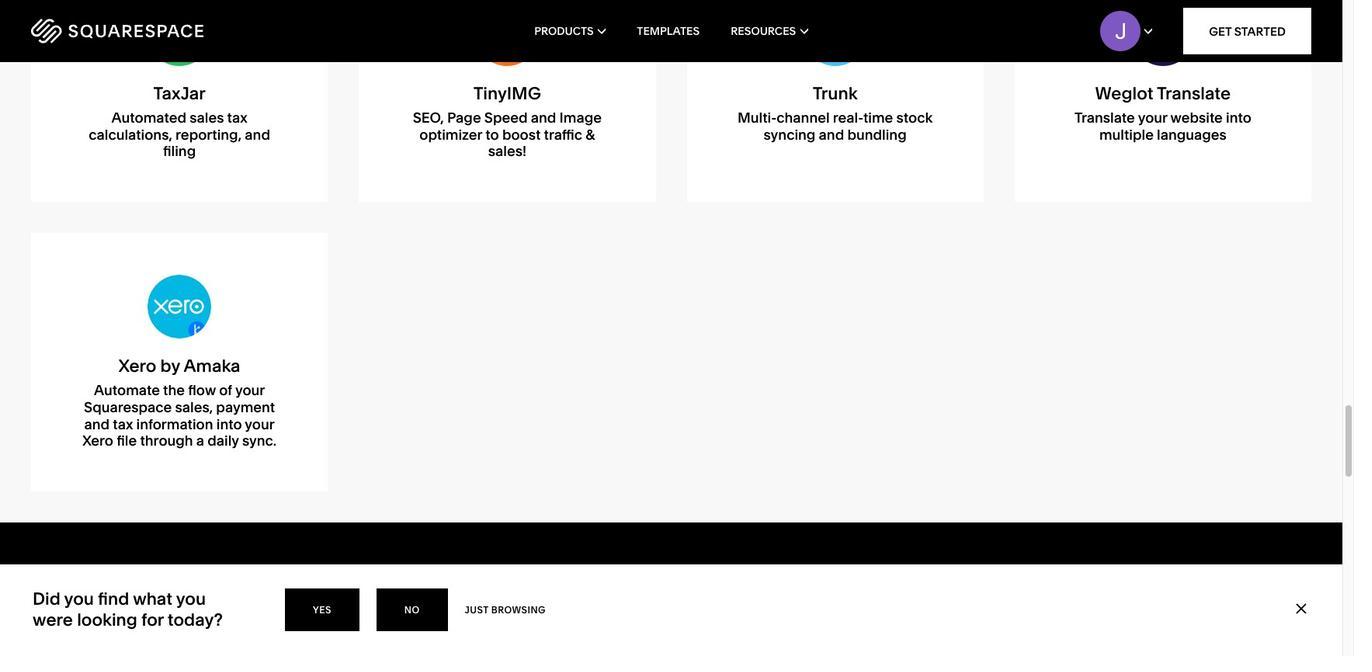 Task type: vqa. For each thing, say whether or not it's contained in the screenshot.
I'm just browsing link
no



Task type: locate. For each thing, give the bounding box(es) containing it.
0 vertical spatial your
[[1138, 109, 1167, 127]]

multiple
[[1099, 126, 1154, 143]]

translate up website
[[1157, 83, 1231, 104]]

2 vertical spatial your
[[245, 415, 275, 433]]

sync.
[[242, 432, 276, 450]]

and left image
[[531, 109, 556, 127]]

reporting,
[[176, 126, 242, 143]]

taxjar
[[153, 83, 206, 104]]

templates
[[637, 24, 700, 38]]

1 horizontal spatial you
[[176, 589, 206, 610]]

get
[[1209, 24, 1232, 38]]

the
[[163, 381, 185, 399]]

file
[[117, 432, 137, 450]]

1 vertical spatial into
[[216, 415, 242, 433]]

and inside trunk multi-channel real-time stock syncing and bundling
[[819, 126, 844, 143]]

0 horizontal spatial you
[[64, 589, 94, 610]]

logo image up by
[[148, 275, 211, 338]]

logo image up tinyimg
[[475, 2, 539, 66]]

1 horizontal spatial xero
[[119, 356, 156, 377]]

time
[[863, 109, 893, 127]]

traffic
[[544, 126, 582, 143]]

your right daily at the bottom left
[[245, 415, 275, 433]]

page
[[447, 109, 481, 127]]

information
[[136, 415, 213, 433]]

and left file
[[84, 415, 110, 433]]

tax inside taxjar automated sales tax calculations, reporting, and filing
[[227, 109, 247, 127]]

website
[[1170, 109, 1223, 127]]

real-
[[833, 109, 863, 127]]

1 horizontal spatial into
[[1226, 109, 1251, 127]]

translate
[[1157, 83, 1231, 104], [1075, 109, 1135, 127]]

your
[[1138, 109, 1167, 127], [235, 381, 265, 399], [245, 415, 275, 433]]

into
[[1226, 109, 1251, 127], [216, 415, 242, 433]]

0 vertical spatial into
[[1226, 109, 1251, 127]]

tinyimg
[[473, 83, 541, 104]]

questions
[[128, 608, 274, 646]]

&
[[586, 126, 595, 143]]

weglot
[[1095, 83, 1153, 104]]

trunk
[[813, 83, 858, 104]]

payment
[[216, 398, 275, 416]]

you
[[64, 589, 94, 610], [176, 589, 206, 610]]

tinyimg seo, page speed and image optimizer to boost traffic & sales!
[[413, 83, 602, 160]]

and right 'reporting,'
[[245, 126, 270, 143]]

xero
[[119, 356, 156, 377], [82, 432, 113, 450]]

logo image up trunk
[[803, 2, 867, 66]]

today?
[[168, 609, 223, 630]]

0 horizontal spatial into
[[216, 415, 242, 433]]

tax right the sales
[[227, 109, 247, 127]]

your right of on the left bottom of the page
[[235, 381, 265, 399]]

tax down automate at the bottom left of page
[[113, 415, 133, 433]]

did
[[33, 589, 60, 610]]

0 horizontal spatial translate
[[1075, 109, 1135, 127]]

logo image up taxjar
[[148, 2, 211, 66]]

1 vertical spatial tax
[[113, 415, 133, 433]]

into right a
[[216, 415, 242, 433]]

logo image left get
[[1131, 2, 1195, 66]]

products button
[[534, 0, 606, 62]]

calculations,
[[89, 126, 172, 143]]

get started link
[[1183, 8, 1311, 54]]

were
[[33, 609, 73, 630]]

1 vertical spatial translate
[[1075, 109, 1135, 127]]

1 vertical spatial your
[[235, 381, 265, 399]]

your inside weglot translate translate your website into multiple languages
[[1138, 109, 1167, 127]]

find
[[98, 589, 129, 610]]

just browsing link
[[465, 602, 546, 619]]

daily
[[208, 432, 239, 450]]

0 horizontal spatial xero
[[82, 432, 113, 450]]

to
[[485, 126, 499, 143]]

tax
[[227, 109, 247, 127], [113, 415, 133, 433]]

sales,
[[175, 398, 213, 416]]

into inside xero by amaka automate the flow of your squarespace sales, payment and tax information into your xero file through a daily sync.
[[216, 415, 242, 433]]

just
[[465, 604, 489, 616]]

a
[[196, 432, 204, 450]]

for
[[141, 609, 164, 630]]

1 horizontal spatial tax
[[227, 109, 247, 127]]

into right website
[[1226, 109, 1251, 127]]

your down weglot
[[1138, 109, 1167, 127]]

asked
[[293, 577, 381, 615]]

automated
[[111, 109, 186, 127]]

yes button
[[285, 589, 359, 632]]

no button
[[376, 589, 448, 632]]

0 vertical spatial translate
[[1157, 83, 1231, 104]]

0 vertical spatial tax
[[227, 109, 247, 127]]

and down trunk
[[819, 126, 844, 143]]

you right the what
[[176, 589, 206, 610]]

channel
[[777, 109, 830, 127]]

and
[[531, 109, 556, 127], [245, 126, 270, 143], [819, 126, 844, 143], [84, 415, 110, 433]]

frequently
[[128, 577, 286, 615]]

translate down weglot
[[1075, 109, 1135, 127]]

frequently asked questions
[[128, 577, 381, 646]]

logo image
[[148, 2, 211, 66], [475, 2, 539, 66], [803, 2, 867, 66], [1131, 2, 1195, 66], [148, 275, 211, 338]]

xero left file
[[82, 432, 113, 450]]

0 horizontal spatial tax
[[113, 415, 133, 433]]

xero up automate at the bottom left of page
[[119, 356, 156, 377]]

you right did
[[64, 589, 94, 610]]



Task type: describe. For each thing, give the bounding box(es) containing it.
into inside weglot translate translate your website into multiple languages
[[1226, 109, 1251, 127]]

no
[[404, 604, 420, 616]]

logo image for weglot
[[1131, 2, 1195, 66]]

weglot translate translate your website into multiple languages
[[1075, 83, 1251, 143]]

taxjar automated sales tax calculations, reporting, and filing
[[89, 83, 270, 160]]

1 you from the left
[[64, 589, 94, 610]]

speed
[[484, 109, 528, 127]]

seo,
[[413, 109, 444, 127]]

bundling
[[847, 126, 907, 143]]

sales
[[190, 109, 224, 127]]

1 vertical spatial xero
[[82, 432, 113, 450]]

squarespace logo link
[[31, 19, 287, 43]]

multi-
[[738, 109, 777, 127]]

squarespace
[[84, 398, 172, 416]]

automate
[[94, 381, 160, 399]]

just browsing
[[465, 604, 546, 616]]

0 vertical spatial xero
[[119, 356, 156, 377]]

syncing
[[764, 126, 816, 143]]

through
[[140, 432, 193, 450]]

1 horizontal spatial translate
[[1157, 83, 1231, 104]]

xero by amaka automate the flow of your squarespace sales, payment and tax information into your xero file through a daily sync.
[[82, 356, 276, 450]]

resources
[[731, 24, 796, 38]]

squarespace logo image
[[31, 19, 203, 43]]

logo image for xero
[[148, 275, 211, 338]]

looking
[[77, 609, 137, 630]]

and inside the tinyimg seo, page speed and image optimizer to boost traffic & sales!
[[531, 109, 556, 127]]

optimizer
[[419, 126, 482, 143]]

stock
[[896, 109, 933, 127]]

2 you from the left
[[176, 589, 206, 610]]

boost
[[502, 126, 541, 143]]

browsing
[[491, 604, 546, 616]]

logo image for trunk
[[803, 2, 867, 66]]

flow
[[188, 381, 216, 399]]

resources button
[[731, 0, 808, 62]]

amaka
[[184, 356, 240, 377]]

languages
[[1157, 126, 1227, 143]]

tax inside xero by amaka automate the flow of your squarespace sales, payment and tax information into your xero file through a daily sync.
[[113, 415, 133, 433]]

and inside taxjar automated sales tax calculations, reporting, and filing
[[245, 126, 270, 143]]

logo image for taxjar
[[148, 2, 211, 66]]

sales!
[[488, 142, 526, 160]]

image
[[559, 109, 602, 127]]

products
[[534, 24, 594, 38]]

and inside xero by amaka automate the flow of your squarespace sales, payment and tax information into your xero file through a daily sync.
[[84, 415, 110, 433]]

trunk multi-channel real-time stock syncing and bundling
[[738, 83, 933, 143]]

started
[[1234, 24, 1286, 38]]

of
[[219, 381, 232, 399]]

by
[[160, 356, 180, 377]]

yes
[[313, 604, 331, 616]]

templates link
[[637, 0, 700, 62]]

what
[[133, 589, 172, 610]]

get started
[[1209, 24, 1286, 38]]

filing
[[163, 142, 196, 160]]

logo image for tinyimg
[[475, 2, 539, 66]]

did you find what you were looking for today?
[[33, 589, 223, 630]]



